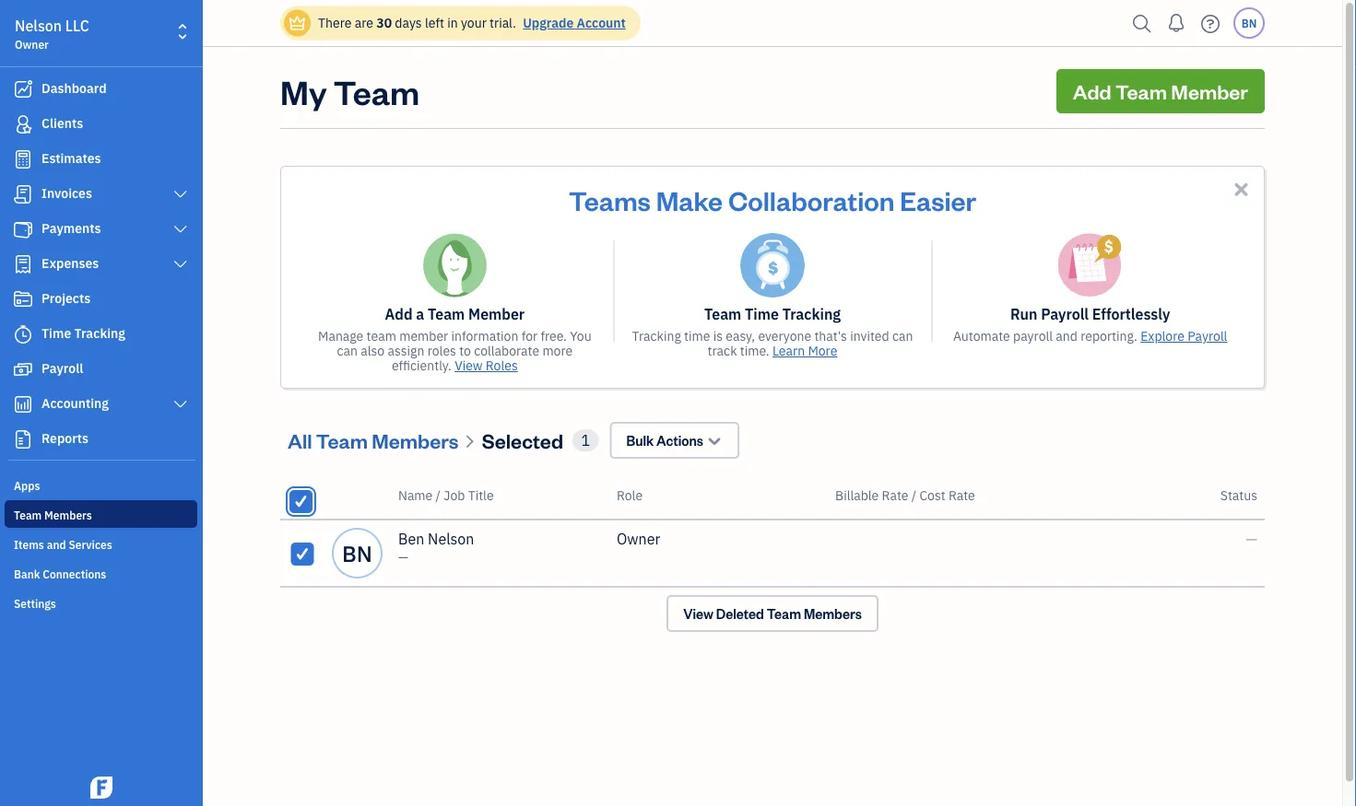 Task type: vqa. For each thing, say whether or not it's contained in the screenshot.
'Payments' within the Invoice Payments link
no



Task type: locate. For each thing, give the bounding box(es) containing it.
0 vertical spatial check image
[[293, 492, 310, 511]]

reports
[[41, 430, 88, 447]]

and right payroll
[[1056, 328, 1078, 345]]

tracking left time
[[632, 328, 681, 345]]

— down status
[[1246, 530, 1258, 549]]

1 vertical spatial chevron large down image
[[172, 397, 189, 412]]

0 vertical spatial members
[[372, 427, 459, 454]]

0 vertical spatial chevron large down image
[[172, 222, 189, 237]]

nelson right ben
[[428, 530, 474, 549]]

1 rate from the left
[[882, 487, 909, 504]]

2 vertical spatial payroll
[[41, 360, 83, 377]]

and inside run payroll effortlessly automate payroll and reporting. explore payroll
[[1056, 328, 1078, 345]]

payroll up payroll
[[1041, 305, 1089, 324]]

1 horizontal spatial bn
[[1242, 16, 1257, 30]]

2 horizontal spatial payroll
[[1188, 328, 1228, 345]]

/
[[436, 487, 441, 504], [912, 487, 917, 504]]

payments link
[[5, 213, 197, 246]]

1 vertical spatial payroll
[[1188, 328, 1228, 345]]

2 chevron large down image from the top
[[172, 257, 189, 272]]

1 horizontal spatial members
[[372, 427, 459, 454]]

check image for owner
[[294, 545, 311, 563]]

add inside "add team member" 'button'
[[1073, 78, 1112, 104]]

go to help image
[[1196, 10, 1225, 37]]

member down go to help image
[[1171, 78, 1249, 104]]

2 chevron large down image from the top
[[172, 397, 189, 412]]

—
[[1246, 530, 1258, 549], [398, 549, 408, 566]]

can
[[893, 328, 913, 345], [337, 343, 358, 360]]

bn left ben
[[342, 539, 373, 568]]

add
[[1073, 78, 1112, 104], [385, 305, 413, 324]]

1 horizontal spatial can
[[893, 328, 913, 345]]

view left 'deleted'
[[683, 605, 714, 623]]

1 horizontal spatial and
[[1056, 328, 1078, 345]]

view left roles
[[455, 357, 483, 374]]

tracking inside tracking time is easy, everyone that's invited can track time.
[[632, 328, 681, 345]]

there
[[318, 14, 352, 31]]

tracking time is easy, everyone that's invited can track time.
[[632, 328, 913, 360]]

0 vertical spatial owner
[[15, 37, 49, 52]]

member up information
[[469, 305, 525, 324]]

team
[[367, 328, 396, 345]]

ben
[[398, 530, 424, 549]]

0 vertical spatial and
[[1056, 328, 1078, 345]]

add team member
[[1073, 78, 1249, 104]]

roles
[[486, 357, 518, 374]]

rate
[[882, 487, 909, 504], [949, 487, 975, 504]]

team down the apps
[[14, 508, 42, 523]]

0 vertical spatial add
[[1073, 78, 1112, 104]]

chevrondown image
[[706, 432, 723, 450]]

time tracking
[[41, 325, 125, 342]]

dashboard image
[[12, 80, 34, 99]]

2 vertical spatial members
[[804, 605, 862, 623]]

1 vertical spatial owner
[[617, 530, 661, 549]]

status
[[1221, 487, 1258, 504]]

1 vertical spatial chevron large down image
[[172, 257, 189, 272]]

and right items
[[47, 538, 66, 552]]

0 horizontal spatial view
[[455, 357, 483, 374]]

assign
[[388, 343, 425, 360]]

everyone
[[758, 328, 812, 345]]

run
[[1011, 305, 1038, 324]]

nelson inside ben nelson —
[[428, 530, 474, 549]]

tracking inside "time tracking" link
[[74, 325, 125, 342]]

1 chevron large down image from the top
[[172, 222, 189, 237]]

team inside 'button'
[[1116, 78, 1167, 104]]

bulk actions button
[[610, 422, 740, 459]]

more
[[543, 343, 573, 360]]

/ left job
[[436, 487, 441, 504]]

bn right go to help image
[[1242, 16, 1257, 30]]

0 horizontal spatial nelson
[[15, 16, 62, 36]]

upgrade
[[523, 14, 574, 31]]

payroll up accounting
[[41, 360, 83, 377]]

team up is
[[704, 305, 742, 324]]

cost
[[920, 487, 946, 504]]

1 horizontal spatial /
[[912, 487, 917, 504]]

invoices
[[41, 185, 92, 202]]

team right 'deleted'
[[767, 605, 801, 623]]

owner
[[15, 37, 49, 52], [617, 530, 661, 549]]

0 vertical spatial member
[[1171, 78, 1249, 104]]

reporting.
[[1081, 328, 1138, 345]]

1 vertical spatial member
[[469, 305, 525, 324]]

add for add a team member
[[385, 305, 413, 324]]

my
[[280, 69, 327, 113]]

can inside tracking time is easy, everyone that's invited can track time.
[[893, 328, 913, 345]]

1 horizontal spatial add
[[1073, 78, 1112, 104]]

— down the name
[[398, 549, 408, 566]]

upgrade account link
[[519, 14, 626, 31]]

1 vertical spatial add
[[385, 305, 413, 324]]

team members link
[[5, 501, 197, 528]]

chevron large down image inside payments link
[[172, 222, 189, 237]]

0 horizontal spatial tracking
[[74, 325, 125, 342]]

invoice image
[[12, 185, 34, 204]]

teams make collaboration easier
[[569, 183, 977, 217]]

1 horizontal spatial payroll
[[1041, 305, 1089, 324]]

accounting
[[41, 395, 109, 412]]

0 horizontal spatial —
[[398, 549, 408, 566]]

items and services
[[14, 538, 112, 552]]

payroll inside main "element"
[[41, 360, 83, 377]]

freshbooks image
[[87, 777, 116, 799]]

bank
[[14, 567, 40, 582]]

1 horizontal spatial member
[[1171, 78, 1249, 104]]

0 horizontal spatial members
[[44, 508, 92, 523]]

0 vertical spatial nelson
[[15, 16, 62, 36]]

member inside 'button'
[[1171, 78, 1249, 104]]

0 vertical spatial view
[[455, 357, 483, 374]]

0 horizontal spatial rate
[[882, 487, 909, 504]]

chevron large down image for expenses
[[172, 257, 189, 272]]

owner up dashboard image
[[15, 37, 49, 52]]

nelson inside nelson llc owner
[[15, 16, 62, 36]]

time
[[745, 305, 779, 324], [41, 325, 71, 342]]

search image
[[1128, 10, 1157, 37]]

all team members
[[288, 427, 459, 454]]

job
[[444, 487, 465, 504]]

1 vertical spatial check image
[[294, 545, 311, 563]]

1 horizontal spatial rate
[[949, 487, 975, 504]]

billable
[[835, 487, 879, 504]]

chevron large down image up payments link
[[172, 187, 189, 202]]

automate
[[953, 328, 1010, 345]]

my team
[[280, 69, 420, 113]]

can right invited
[[893, 328, 913, 345]]

estimates
[[41, 150, 101, 167]]

collaborate
[[474, 343, 540, 360]]

chevron large down image
[[172, 222, 189, 237], [172, 397, 189, 412]]

0 horizontal spatial time
[[41, 325, 71, 342]]

1 chevron large down image from the top
[[172, 187, 189, 202]]

chevron large down image up projects link
[[172, 257, 189, 272]]

/ left cost in the right of the page
[[912, 487, 917, 504]]

more
[[808, 343, 838, 360]]

learn more
[[773, 343, 838, 360]]

report image
[[12, 431, 34, 449]]

0 horizontal spatial add
[[385, 305, 413, 324]]

add a team member
[[385, 305, 525, 324]]

efficiently.
[[392, 357, 452, 374]]

expenses link
[[5, 248, 197, 281]]

free.
[[541, 328, 567, 345]]

can inside manage team member information for free. you can also assign roles to collaborate more efficiently.
[[337, 343, 358, 360]]

0 vertical spatial chevron large down image
[[172, 187, 189, 202]]

view inside view deleted team members link
[[683, 605, 714, 623]]

payroll
[[1013, 328, 1053, 345]]

0 horizontal spatial can
[[337, 343, 358, 360]]

team right "all"
[[316, 427, 368, 454]]

add a team member image
[[423, 233, 487, 298]]

team members
[[14, 508, 92, 523]]

name / job title
[[398, 487, 494, 504]]

view for view roles
[[455, 357, 483, 374]]

chevron large down image
[[172, 187, 189, 202], [172, 257, 189, 272]]

can left also
[[337, 343, 358, 360]]

tracking up that's
[[783, 305, 841, 324]]

role
[[617, 487, 643, 504]]

days
[[395, 14, 422, 31]]

left
[[425, 14, 444, 31]]

chevron large down image inside invoices link
[[172, 187, 189, 202]]

0 vertical spatial bn
[[1242, 16, 1257, 30]]

estimate image
[[12, 150, 34, 169]]

1 vertical spatial nelson
[[428, 530, 474, 549]]

you
[[570, 328, 592, 345]]

1 vertical spatial members
[[44, 508, 92, 523]]

1 horizontal spatial nelson
[[428, 530, 474, 549]]

0 horizontal spatial payroll
[[41, 360, 83, 377]]

chevron large down image down the 'payroll' link
[[172, 397, 189, 412]]

add for add team member
[[1073, 78, 1112, 104]]

2 rate from the left
[[949, 487, 975, 504]]

0 horizontal spatial and
[[47, 538, 66, 552]]

chevron large down image for payments
[[172, 222, 189, 237]]

roles
[[428, 343, 456, 360]]

time up easy,
[[745, 305, 779, 324]]

to
[[459, 343, 471, 360]]

teams
[[569, 183, 651, 217]]

view deleted team members link
[[667, 596, 879, 633]]

1 horizontal spatial tracking
[[632, 328, 681, 345]]

0 horizontal spatial owner
[[15, 37, 49, 52]]

learn
[[773, 343, 805, 360]]

members inside button
[[372, 427, 459, 454]]

view
[[455, 357, 483, 374], [683, 605, 714, 623]]

team down search icon
[[1116, 78, 1167, 104]]

clients link
[[5, 108, 197, 141]]

apps
[[14, 479, 40, 493]]

estimates link
[[5, 143, 197, 176]]

rate right cost in the right of the page
[[949, 487, 975, 504]]

payroll right explore
[[1188, 328, 1228, 345]]

0 horizontal spatial bn
[[342, 539, 373, 568]]

actions
[[657, 432, 704, 450]]

trial.
[[490, 14, 516, 31]]

run payroll effortlessly image
[[1058, 233, 1123, 298]]

owner down role
[[617, 530, 661, 549]]

1 horizontal spatial view
[[683, 605, 714, 623]]

effortlessly
[[1092, 305, 1170, 324]]

1 vertical spatial time
[[41, 325, 71, 342]]

chevron large down image inside accounting link
[[172, 397, 189, 412]]

1 vertical spatial view
[[683, 605, 714, 623]]

client image
[[12, 115, 34, 134]]

0 vertical spatial time
[[745, 305, 779, 324]]

time right timer image
[[41, 325, 71, 342]]

easier
[[900, 183, 977, 217]]

nelson left llc
[[15, 16, 62, 36]]

rate left cost in the right of the page
[[882, 487, 909, 504]]

1 vertical spatial and
[[47, 538, 66, 552]]

0 horizontal spatial /
[[436, 487, 441, 504]]

check image
[[293, 492, 310, 511], [294, 545, 311, 563]]

expense image
[[12, 255, 34, 274]]

nelson
[[15, 16, 62, 36], [428, 530, 474, 549]]

timer image
[[12, 326, 34, 344]]

tracking down projects link
[[74, 325, 125, 342]]

team down 30
[[334, 69, 420, 113]]

chevron large down image up the 'expenses' link
[[172, 222, 189, 237]]



Task type: describe. For each thing, give the bounding box(es) containing it.
time
[[684, 328, 710, 345]]

dashboard
[[41, 80, 107, 97]]

chart image
[[12, 396, 34, 414]]

bn button
[[1234, 7, 1265, 39]]

invoices link
[[5, 178, 197, 211]]

is
[[713, 328, 723, 345]]

items and services link
[[5, 530, 197, 558]]

bulk actions
[[627, 432, 704, 450]]

dashboard link
[[5, 73, 197, 106]]

ben nelson —
[[398, 530, 474, 566]]

collaboration
[[728, 183, 895, 217]]

crown image
[[288, 13, 307, 33]]

1
[[581, 431, 590, 450]]

a
[[416, 305, 424, 324]]

team time tracking image
[[740, 233, 805, 298]]

chevron large down image for accounting
[[172, 397, 189, 412]]

project image
[[12, 290, 34, 309]]

team inside button
[[316, 427, 368, 454]]

projects
[[41, 290, 91, 307]]

invited
[[850, 328, 889, 345]]

can for team time tracking
[[893, 328, 913, 345]]

settings
[[14, 597, 56, 611]]

name
[[398, 487, 433, 504]]

main element
[[0, 0, 249, 807]]

view for view deleted team members
[[683, 605, 714, 623]]

track
[[708, 343, 737, 360]]

add team member button
[[1057, 69, 1265, 113]]

0 vertical spatial payroll
[[1041, 305, 1089, 324]]

member
[[399, 328, 448, 345]]

members inside main "element"
[[44, 508, 92, 523]]

projects link
[[5, 283, 197, 316]]

1 horizontal spatial —
[[1246, 530, 1258, 549]]

settings link
[[5, 589, 197, 617]]

account
[[577, 14, 626, 31]]

reports link
[[5, 423, 197, 456]]

check image for role
[[293, 492, 310, 511]]

also
[[361, 343, 385, 360]]

title
[[468, 487, 494, 504]]

and inside main "element"
[[47, 538, 66, 552]]

time inside main "element"
[[41, 325, 71, 342]]

easy,
[[726, 328, 755, 345]]

information
[[451, 328, 519, 345]]

billable rate / cost rate
[[835, 487, 975, 504]]

that's
[[815, 328, 847, 345]]

connections
[[43, 567, 106, 582]]

1 horizontal spatial owner
[[617, 530, 661, 549]]

time tracking link
[[5, 318, 197, 351]]

bank connections
[[14, 567, 106, 582]]

notifications image
[[1162, 5, 1191, 41]]

run payroll effortlessly automate payroll and reporting. explore payroll
[[953, 305, 1228, 345]]

bn inside bn dropdown button
[[1242, 16, 1257, 30]]

bulk
[[627, 432, 654, 450]]

items
[[14, 538, 44, 552]]

llc
[[65, 16, 89, 36]]

expenses
[[41, 255, 99, 272]]

0 horizontal spatial member
[[469, 305, 525, 324]]

make
[[656, 183, 723, 217]]

manage
[[318, 328, 364, 345]]

time.
[[740, 343, 770, 360]]

all team members button
[[288, 426, 459, 456]]

2 horizontal spatial members
[[804, 605, 862, 623]]

are
[[355, 14, 373, 31]]

explore
[[1141, 328, 1185, 345]]

money image
[[12, 361, 34, 379]]

— inside ben nelson —
[[398, 549, 408, 566]]

nelson llc owner
[[15, 16, 89, 52]]

1 horizontal spatial time
[[745, 305, 779, 324]]

payments
[[41, 220, 101, 237]]

clients
[[41, 115, 83, 132]]

can for add a team member
[[337, 343, 358, 360]]

team time tracking
[[704, 305, 841, 324]]

your
[[461, 14, 487, 31]]

there are 30 days left in your trial. upgrade account
[[318, 14, 626, 31]]

services
[[69, 538, 112, 552]]

team inside main "element"
[[14, 508, 42, 523]]

view deleted team members
[[683, 605, 862, 623]]

accounting link
[[5, 388, 197, 421]]

view roles
[[455, 357, 518, 374]]

close image
[[1231, 179, 1252, 200]]

2 horizontal spatial tracking
[[783, 305, 841, 324]]

all
[[288, 427, 312, 454]]

chevron large down image for invoices
[[172, 187, 189, 202]]

2 / from the left
[[912, 487, 917, 504]]

deleted
[[716, 605, 764, 623]]

selected
[[482, 427, 563, 454]]

team right a
[[428, 305, 465, 324]]

apps link
[[5, 471, 197, 499]]

30
[[376, 14, 392, 31]]

1 / from the left
[[436, 487, 441, 504]]

owner inside nelson llc owner
[[15, 37, 49, 52]]

1 vertical spatial bn
[[342, 539, 373, 568]]

in
[[447, 14, 458, 31]]

bank connections link
[[5, 560, 197, 587]]

payment image
[[12, 220, 34, 239]]



